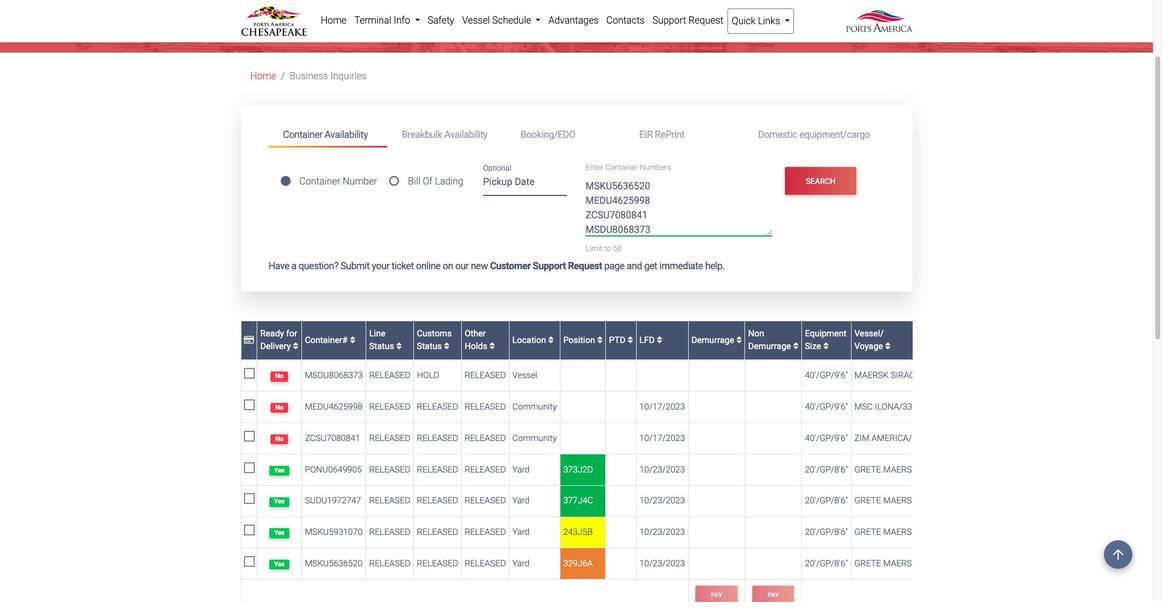 Task type: vqa. For each thing, say whether or not it's contained in the screenshot.
more
no



Task type: locate. For each thing, give the bounding box(es) containing it.
container inside container availability link
[[283, 129, 323, 140]]

question?
[[299, 260, 338, 272]]

Enter Container Numbers text field
[[586, 175, 772, 236]]

breakbulk availability link
[[387, 124, 506, 146]]

20'/gp/8'6" for 377j4c
[[805, 496, 848, 506]]

size
[[805, 342, 821, 352]]

ready for delivery
[[260, 329, 297, 352]]

3 no from the top
[[275, 435, 284, 443]]

2 10/23/2023 from the top
[[640, 496, 685, 506]]

1 maersk/335e from the top
[[883, 465, 940, 475]]

10/23/2023 for 377j4c
[[640, 496, 685, 506]]

support right contacts
[[652, 15, 686, 26]]

zim america/16w
[[855, 433, 930, 444]]

2 vertical spatial container
[[299, 176, 340, 187]]

2 grete maersk/335e from the top
[[855, 496, 940, 506]]

no for medu4625998
[[275, 404, 284, 412]]

advantages
[[549, 15, 599, 26]]

sirac/336e
[[891, 371, 938, 381]]

ptd
[[609, 335, 628, 345]]

sort image
[[350, 336, 355, 344], [597, 336, 603, 344], [628, 336, 633, 344], [657, 336, 662, 344], [444, 342, 449, 351], [490, 342, 495, 351], [793, 342, 799, 351], [885, 342, 891, 351]]

yes for ponu0649905
[[274, 466, 285, 474]]

no
[[275, 372, 284, 380], [275, 404, 284, 412], [275, 435, 284, 443]]

yes left msku5931070
[[274, 529, 285, 537]]

0 vertical spatial community
[[512, 402, 557, 412]]

availability inside "link"
[[444, 129, 488, 140]]

request left quick
[[689, 15, 724, 26]]

reprint
[[655, 129, 685, 140]]

eir reprint
[[639, 129, 685, 140]]

home left business
[[250, 70, 276, 82]]

eir
[[639, 129, 653, 140]]

community for zcsu7080841
[[512, 433, 557, 444]]

no down delivery at the left of the page
[[275, 372, 284, 380]]

msdu8068373
[[305, 371, 363, 381]]

grete for 373j2d
[[855, 465, 881, 475]]

submit
[[341, 260, 370, 272]]

1 horizontal spatial home
[[321, 15, 347, 26]]

advantages link
[[545, 8, 603, 33]]

home left terminal
[[321, 15, 347, 26]]

1 availability from the left
[[325, 129, 368, 140]]

sort image left size
[[793, 342, 799, 351]]

help.
[[705, 260, 725, 272]]

container availability link
[[268, 124, 387, 148]]

2 yes from the top
[[274, 498, 285, 506]]

0 vertical spatial 10/17/2023
[[640, 402, 685, 412]]

2 40'/gp/9'6" from the top
[[805, 402, 848, 412]]

0 vertical spatial home
[[321, 15, 347, 26]]

numbers
[[640, 163, 672, 172]]

2 no from the top
[[275, 404, 284, 412]]

business inquiries
[[290, 70, 367, 82]]

3 yes from the top
[[274, 529, 285, 537]]

1 status from the left
[[369, 342, 394, 352]]

1 vertical spatial request
[[568, 260, 602, 272]]

yard
[[512, 465, 530, 475], [512, 496, 530, 506], [512, 527, 530, 538], [512, 559, 530, 569]]

info
[[394, 15, 410, 26]]

yes left ponu0649905
[[274, 466, 285, 474]]

3 grete from the top
[[855, 527, 881, 538]]

grete
[[855, 465, 881, 475], [855, 496, 881, 506], [855, 527, 881, 538], [855, 559, 881, 569]]

10/17/2023 for msc ilona/335r
[[640, 402, 685, 412]]

breakbulk availability
[[402, 129, 488, 140]]

container
[[283, 129, 323, 140], [605, 163, 638, 172], [299, 176, 340, 187]]

ticket
[[392, 260, 414, 272]]

2 10/17/2023 from the top
[[640, 433, 685, 444]]

0 vertical spatial no
[[275, 372, 284, 380]]

no left the medu4625998
[[275, 404, 284, 412]]

location link
[[512, 335, 554, 345]]

sort image inside the "container#" link
[[350, 336, 355, 344]]

home for the bottom home link
[[250, 70, 276, 82]]

40'/gp/9'6" down size
[[805, 371, 848, 381]]

contacts
[[606, 15, 645, 26]]

0 horizontal spatial home link
[[250, 70, 276, 82]]

sort image inside the position 'link'
[[597, 336, 603, 344]]

243j5b
[[563, 527, 593, 538]]

4 maersk/335e from the top
[[883, 559, 940, 569]]

sort image left 'position'
[[548, 336, 554, 344]]

1 grete maersk/335e from the top
[[855, 465, 940, 475]]

1 vertical spatial community
[[512, 433, 557, 444]]

1 vertical spatial vessel
[[512, 371, 537, 381]]

home link left terminal
[[317, 8, 350, 33]]

booking/edo
[[521, 129, 576, 140]]

2 yard from the top
[[512, 496, 530, 506]]

status
[[369, 342, 394, 352], [417, 342, 442, 352]]

container down business
[[283, 129, 323, 140]]

business
[[290, 70, 328, 82]]

request down limit
[[568, 260, 602, 272]]

1 vertical spatial home
[[250, 70, 276, 82]]

20'/gp/8'6" for 373j2d
[[805, 465, 848, 475]]

yes for msku5931070
[[274, 529, 285, 537]]

status down 'line' on the bottom
[[369, 342, 394, 352]]

1 10/23/2023 from the top
[[640, 465, 685, 475]]

3 40'/gp/9'6" from the top
[[805, 433, 848, 444]]

3 10/23/2023 from the top
[[640, 527, 685, 538]]

2 vertical spatial no
[[275, 435, 284, 443]]

1 community from the top
[[512, 402, 557, 412]]

1 10/17/2023 from the top
[[640, 402, 685, 412]]

yard left 373j2d at the bottom
[[512, 465, 530, 475]]

4 grete from the top
[[855, 559, 881, 569]]

sort image
[[548, 336, 554, 344], [736, 336, 742, 344], [293, 342, 298, 351], [396, 342, 402, 351], [823, 342, 829, 351]]

yard for 373j2d
[[512, 465, 530, 475]]

1 40'/gp/9'6" from the top
[[805, 371, 848, 381]]

location
[[512, 335, 548, 345]]

status inside customs status
[[417, 342, 442, 352]]

0 vertical spatial vessel
[[462, 15, 490, 26]]

1 horizontal spatial status
[[417, 342, 442, 352]]

sort image inside demurrage link
[[736, 336, 742, 344]]

grete maersk/335e
[[855, 465, 940, 475], [855, 496, 940, 506], [855, 527, 940, 538], [855, 559, 940, 569]]

other
[[465, 329, 486, 339]]

2 vertical spatial 40'/gp/9'6"
[[805, 433, 848, 444]]

20'/gp/8'6"
[[805, 465, 848, 475], [805, 496, 848, 506], [805, 527, 848, 538], [805, 559, 848, 569]]

grete for 243j5b
[[855, 527, 881, 538]]

availability right breakbulk
[[444, 129, 488, 140]]

0 horizontal spatial status
[[369, 342, 394, 352]]

domestic equipment/cargo link
[[744, 124, 885, 146]]

availability for container availability
[[325, 129, 368, 140]]

sort image left lfd
[[628, 336, 633, 344]]

yard left 243j5b
[[512, 527, 530, 538]]

inquiries
[[331, 70, 367, 82]]

quick
[[732, 15, 756, 27]]

1 yard from the top
[[512, 465, 530, 475]]

enter container numbers
[[586, 163, 672, 172]]

yes
[[274, 466, 285, 474], [274, 498, 285, 506], [274, 529, 285, 537], [274, 560, 285, 568]]

ptd link
[[609, 335, 633, 345]]

yard left 329j6a
[[512, 559, 530, 569]]

sort image down the 'equipment'
[[823, 342, 829, 351]]

3 yard from the top
[[512, 527, 530, 538]]

limit
[[586, 244, 603, 253]]

community for medu4625998
[[512, 402, 557, 412]]

container# link
[[305, 335, 355, 345]]

0 vertical spatial container
[[283, 129, 323, 140]]

10/23/2023 for 373j2d
[[640, 465, 685, 475]]

bill
[[408, 176, 420, 187]]

no for zcsu7080841
[[275, 435, 284, 443]]

sort image left non
[[736, 336, 742, 344]]

1 20'/gp/8'6" from the top
[[805, 465, 848, 475]]

373j2d
[[563, 465, 593, 475]]

customer support request link
[[490, 260, 602, 272]]

4 yard from the top
[[512, 559, 530, 569]]

maersk/335e
[[883, 465, 940, 475], [883, 496, 940, 506], [883, 527, 940, 538], [883, 559, 940, 569]]

yard left 377j4c
[[512, 496, 530, 506]]

enter
[[586, 163, 603, 172]]

maersk/335e for 377j4c
[[883, 496, 940, 506]]

yard for 243j5b
[[512, 527, 530, 538]]

customs status
[[417, 329, 452, 352]]

1 vertical spatial 40'/gp/9'6"
[[805, 402, 848, 412]]

2 availability from the left
[[444, 129, 488, 140]]

equipment
[[805, 329, 847, 339]]

40'/gp/9'6" left zim
[[805, 433, 848, 444]]

support
[[652, 15, 686, 26], [533, 260, 566, 272]]

2 status from the left
[[417, 342, 442, 352]]

grete maersk/335e for 377j4c
[[855, 496, 940, 506]]

home link left business
[[250, 70, 276, 82]]

your
[[372, 260, 390, 272]]

other holds
[[465, 329, 490, 352]]

vessel inside vessel schedule link
[[462, 15, 490, 26]]

container right enter
[[605, 163, 638, 172]]

1 horizontal spatial demurrage
[[748, 342, 791, 352]]

safety
[[428, 15, 454, 26]]

2 community from the top
[[512, 433, 557, 444]]

container left number
[[299, 176, 340, 187]]

eir reprint link
[[625, 124, 744, 146]]

1 horizontal spatial request
[[689, 15, 724, 26]]

yes for msku5636520
[[274, 560, 285, 568]]

optional
[[483, 163, 511, 172]]

have
[[268, 260, 289, 272]]

our
[[455, 260, 469, 272]]

vessel right safety
[[462, 15, 490, 26]]

ilona/335r
[[875, 402, 923, 412]]

no left "zcsu7080841"
[[275, 435, 284, 443]]

sort image right ptd link
[[657, 336, 662, 344]]

yes left msku5636520
[[274, 560, 285, 568]]

10/23/2023
[[640, 465, 685, 475], [640, 496, 685, 506], [640, 527, 685, 538], [640, 559, 685, 569]]

0 horizontal spatial vessel
[[462, 15, 490, 26]]

1 horizontal spatial home link
[[317, 8, 350, 33]]

4 20'/gp/8'6" from the top
[[805, 559, 848, 569]]

1 vertical spatial no
[[275, 404, 284, 412]]

equipment size
[[805, 329, 847, 352]]

customs
[[417, 329, 452, 339]]

grete for 377j4c
[[855, 496, 881, 506]]

demurrage left non
[[692, 335, 736, 345]]

support right customer
[[533, 260, 566, 272]]

0 vertical spatial request
[[689, 15, 724, 26]]

lading
[[435, 176, 463, 187]]

sort image left customs status
[[396, 342, 402, 351]]

sort image left ptd in the bottom of the page
[[597, 336, 603, 344]]

0 horizontal spatial demurrage
[[692, 335, 736, 345]]

support request
[[652, 15, 724, 26]]

vessel down location
[[512, 371, 537, 381]]

0 horizontal spatial request
[[568, 260, 602, 272]]

1 yes from the top
[[274, 466, 285, 474]]

20'/gp/8'6" for 329j6a
[[805, 559, 848, 569]]

10/23/2023 for 329j6a
[[640, 559, 685, 569]]

sort image down for
[[293, 342, 298, 351]]

sort image for line status
[[396, 342, 402, 351]]

2 20'/gp/8'6" from the top
[[805, 496, 848, 506]]

search button
[[785, 167, 856, 195]]

yes left sudu1972747
[[274, 498, 285, 506]]

3 grete maersk/335e from the top
[[855, 527, 940, 538]]

support request link
[[649, 8, 727, 33]]

20'/gp/8'6" for 243j5b
[[805, 527, 848, 538]]

2 maersk/335e from the top
[[883, 496, 940, 506]]

1 vertical spatial support
[[533, 260, 566, 272]]

40'/gp/9'6" left msc
[[805, 402, 848, 412]]

2 grete from the top
[[855, 496, 881, 506]]

4 10/23/2023 from the top
[[640, 559, 685, 569]]

1 vertical spatial 10/17/2023
[[640, 433, 685, 444]]

3 maersk/335e from the top
[[883, 527, 940, 538]]

status down the 'customs'
[[417, 342, 442, 352]]

1 horizontal spatial vessel
[[512, 371, 537, 381]]

medu4625998
[[305, 402, 363, 412]]

sort image inside ptd link
[[628, 336, 633, 344]]

demurrage inside non demurrage
[[748, 342, 791, 352]]

availability up container number
[[325, 129, 368, 140]]

4 yes from the top
[[274, 560, 285, 568]]

yard for 329j6a
[[512, 559, 530, 569]]

community
[[512, 402, 557, 412], [512, 433, 557, 444]]

status for customs
[[417, 342, 442, 352]]

status inside line status
[[369, 342, 394, 352]]

0 horizontal spatial home
[[250, 70, 276, 82]]

demurrage down non
[[748, 342, 791, 352]]

home
[[321, 15, 347, 26], [250, 70, 276, 82]]

a
[[292, 260, 297, 272]]

position link
[[563, 335, 603, 345]]

1 no from the top
[[275, 372, 284, 380]]

4 grete maersk/335e from the top
[[855, 559, 940, 569]]

sort image left 'line' on the bottom
[[350, 336, 355, 344]]

msku5636520
[[305, 559, 363, 569]]

0 vertical spatial support
[[652, 15, 686, 26]]

40'/gp/9'6" for zim america/16w
[[805, 433, 848, 444]]

0 vertical spatial 40'/gp/9'6"
[[805, 371, 848, 381]]

3 20'/gp/8'6" from the top
[[805, 527, 848, 538]]

1 grete from the top
[[855, 465, 881, 475]]

0 horizontal spatial availability
[[325, 129, 368, 140]]

1 horizontal spatial availability
[[444, 129, 488, 140]]



Task type: describe. For each thing, give the bounding box(es) containing it.
contacts link
[[603, 8, 649, 33]]

safety link
[[424, 8, 458, 33]]

booking/edo link
[[506, 124, 625, 146]]

lfd link
[[640, 335, 662, 345]]

0 horizontal spatial support
[[533, 260, 566, 272]]

availability for breakbulk availability
[[444, 129, 488, 140]]

domestic equipment/cargo
[[758, 129, 870, 140]]

40'/gp/9'6" for maersk sirac/336e
[[805, 371, 848, 381]]

bill of lading
[[408, 176, 463, 187]]

50
[[613, 244, 622, 253]]

sort image right voyage
[[885, 342, 891, 351]]

voyage
[[855, 342, 883, 352]]

1 vertical spatial container
[[605, 163, 638, 172]]

position
[[563, 335, 597, 345]]

sudu1972747
[[305, 496, 361, 506]]

non demurrage
[[748, 329, 793, 352]]

grete for 329j6a
[[855, 559, 881, 569]]

yard for 377j4c
[[512, 496, 530, 506]]

sort image down the 'customs'
[[444, 342, 449, 351]]

sort image for equipment size
[[823, 342, 829, 351]]

container availability
[[283, 129, 368, 140]]

line status
[[369, 329, 396, 352]]

terminal info link
[[350, 8, 424, 33]]

immediate
[[659, 260, 703, 272]]

number
[[343, 176, 377, 187]]

0 vertical spatial home link
[[317, 8, 350, 33]]

request inside support request link
[[689, 15, 724, 26]]

to
[[604, 244, 611, 253]]

new
[[471, 260, 488, 272]]

grete maersk/335e for 329j6a
[[855, 559, 940, 569]]

of
[[423, 176, 433, 187]]

schedule
[[492, 15, 531, 26]]

demurrage link
[[692, 335, 742, 345]]

container number
[[299, 176, 377, 187]]

terminal
[[354, 15, 391, 26]]

vessel for vessel
[[512, 371, 537, 381]]

links
[[758, 15, 780, 27]]

maersk
[[855, 371, 889, 381]]

msc
[[855, 402, 873, 412]]

grete maersk/335e for 243j5b
[[855, 527, 940, 538]]

have a question? submit your ticket online on our new customer support request page and get immediate help.
[[268, 260, 725, 272]]

search
[[806, 177, 836, 186]]

no for msdu8068373
[[275, 372, 284, 380]]

sort image for ready for delivery
[[293, 342, 298, 351]]

home for top home link
[[321, 15, 347, 26]]

on
[[443, 260, 453, 272]]

sort image right holds
[[490, 342, 495, 351]]

maersk sirac/336e
[[855, 371, 938, 381]]

msc ilona/335r
[[855, 402, 923, 412]]

container#
[[305, 335, 350, 345]]

ready
[[260, 329, 284, 339]]

customer
[[490, 260, 531, 272]]

go to top image
[[1104, 541, 1133, 569]]

10/17/2023 for zim america/16w
[[640, 433, 685, 444]]

vessel for vessel schedule
[[462, 15, 490, 26]]

breakbulk
[[402, 129, 442, 140]]

1 horizontal spatial support
[[652, 15, 686, 26]]

hold
[[417, 371, 439, 381]]

page
[[604, 260, 625, 272]]

lfd
[[640, 335, 657, 345]]

Optional text field
[[483, 172, 567, 196]]

maersk/335e for 329j6a
[[883, 559, 940, 569]]

america/16w
[[872, 433, 930, 444]]

grete maersk/335e for 373j2d
[[855, 465, 940, 475]]

for
[[286, 329, 297, 339]]

line
[[369, 329, 385, 339]]

delivery
[[260, 342, 291, 352]]

and
[[627, 260, 642, 272]]

get
[[644, 260, 657, 272]]

msku5931070
[[305, 527, 363, 538]]

10/23/2023 for 243j5b
[[640, 527, 685, 538]]

terminal info
[[354, 15, 413, 26]]

non
[[748, 329, 764, 339]]

container for container number
[[299, 176, 340, 187]]

equipment/cargo
[[799, 129, 870, 140]]

sort image inside location link
[[548, 336, 554, 344]]

ponu0649905
[[305, 465, 362, 475]]

329j6a
[[563, 559, 593, 569]]

credit card image
[[244, 336, 254, 344]]

maersk/335e for 373j2d
[[883, 465, 940, 475]]

vessel schedule
[[462, 15, 534, 26]]

yes for sudu1972747
[[274, 498, 285, 506]]

maersk/335e for 243j5b
[[883, 527, 940, 538]]

vessel/ voyage
[[855, 329, 885, 352]]

limit to 50
[[586, 244, 622, 253]]

quick links
[[732, 15, 783, 27]]

sort image inside lfd link
[[657, 336, 662, 344]]

40'/gp/9'6" for msc ilona/335r
[[805, 402, 848, 412]]

1 vertical spatial home link
[[250, 70, 276, 82]]

zim
[[855, 433, 870, 444]]

holds
[[465, 342, 487, 352]]

status for line
[[369, 342, 394, 352]]

container for container availability
[[283, 129, 323, 140]]

377j4c
[[563, 496, 593, 506]]

domestic
[[758, 129, 797, 140]]

online
[[416, 260, 441, 272]]

vessel/
[[855, 329, 884, 339]]

quick links link
[[727, 8, 794, 34]]



